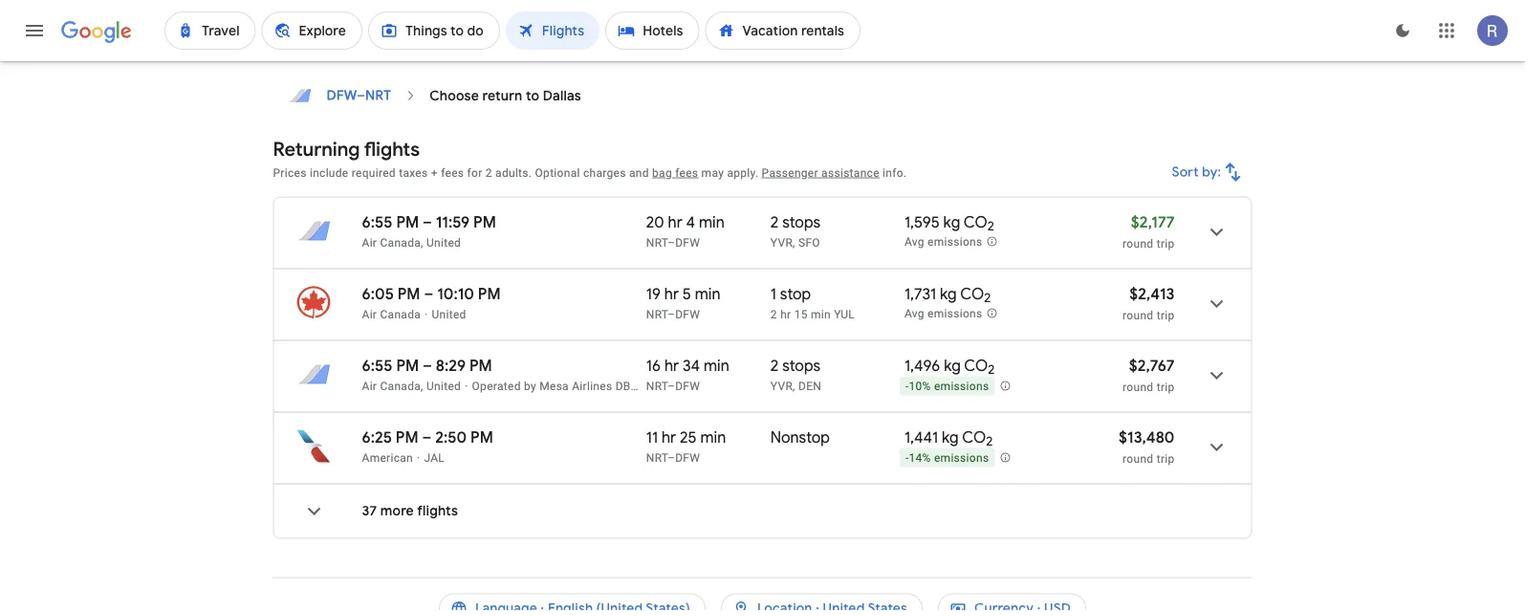 Task type: describe. For each thing, give the bounding box(es) containing it.
apply.
[[727, 166, 759, 179]]

nrt for 11
[[646, 451, 668, 464]]

4
[[686, 212, 695, 232]]

$2,413 round trip
[[1123, 284, 1175, 322]]

bags button
[[575, 0, 650, 30]]

nonstop
[[771, 428, 830, 447]]

2 inside the 1,496 kg co 2
[[988, 362, 995, 378]]

stops button
[[388, 0, 468, 30]]

16
[[646, 356, 661, 375]]

25
[[680, 428, 697, 447]]

kg for 1,731
[[940, 284, 957, 304]]

round for $2,177
[[1123, 237, 1154, 250]]

total duration 20 hr 4 min. element
[[646, 212, 771, 235]]

pm up american
[[396, 428, 419, 447]]

14%
[[909, 452, 931, 465]]

1,441 kg co 2
[[905, 428, 993, 450]]

6:25
[[362, 428, 392, 447]]

operated by mesa airlines dba united express
[[472, 379, 722, 393]]

– inside 11 hr 25 min nrt – dfw
[[668, 451, 675, 464]]

passenger
[[762, 166, 819, 179]]

co for 1,595
[[964, 212, 988, 232]]

choose return to dallas
[[430, 87, 581, 104]]

operated
[[472, 379, 521, 393]]

10%
[[909, 380, 931, 393]]

hr for 20 hr 4 min
[[668, 212, 683, 232]]

20 hr 4 min nrt – dfw
[[646, 212, 725, 249]]

2 inside 1,595 kg co 2
[[988, 218, 995, 235]]

american
[[362, 451, 413, 464]]

den
[[799, 379, 822, 393]]

8:29
[[436, 356, 466, 375]]

prices
[[273, 166, 307, 179]]

1,731 kg co 2
[[905, 284, 991, 306]]

united down 16
[[642, 379, 676, 393]]

0 vertical spatial flights
[[364, 137, 420, 161]]

pm up operated
[[470, 356, 492, 375]]

13480 US dollars text field
[[1119, 428, 1175, 447]]

passenger assistance button
[[762, 166, 880, 179]]

nrt for 20
[[646, 236, 668, 249]]

air inside 6:55 pm – 11:59 pm air canada, united
[[362, 236, 377, 249]]

kg for 1,441
[[942, 428, 959, 447]]

15
[[794, 307, 808, 321]]

times
[[753, 6, 791, 23]]

pm up canada
[[398, 284, 420, 304]]

16 hr 34 min nrt – dfw
[[646, 356, 730, 393]]

trip for $2,413
[[1157, 308, 1175, 322]]

leaves narita international airport at 6:25 pm on monday, february 12 and arrives at dallas/fort worth international airport at 2:50 pm on monday, february 12. element
[[362, 428, 493, 447]]

returning flights main content
[[273, 77, 1252, 554]]

return
[[483, 87, 523, 104]]

more
[[381, 503, 414, 520]]

trip for $2,177
[[1157, 237, 1175, 250]]

dfw for 20
[[675, 236, 700, 249]]

hr for 16 hr 34 min
[[665, 356, 679, 375]]

air for 6:05 pm
[[362, 307, 377, 321]]

avg for 1,595
[[905, 235, 925, 249]]

by:
[[1203, 164, 1222, 181]]

1,441
[[905, 428, 938, 447]]

2:50
[[435, 428, 467, 447]]

sfo
[[799, 236, 821, 249]]

co for 1,441
[[962, 428, 986, 447]]

2 right for
[[486, 166, 492, 179]]

emissions button
[[831, 0, 938, 30]]

sort
[[1172, 164, 1199, 181]]

jal
[[424, 451, 445, 464]]

$2,767 round trip
[[1123, 356, 1175, 394]]

1,496 kg co 2
[[905, 356, 995, 378]]

hr for 19 hr 5 min
[[665, 284, 679, 304]]

pm right 10:10
[[478, 284, 501, 304]]

6:05
[[362, 284, 394, 304]]

total duration 11 hr 25 min. element
[[646, 428, 771, 450]]

19 hr 5 min nrt – dfw
[[646, 284, 721, 321]]

6:05 pm – 10:10 pm
[[362, 284, 501, 304]]

1,595
[[905, 212, 940, 232]]

11:59
[[436, 212, 470, 232]]

hr inside 1 stop 2 hr 15 min yul
[[781, 307, 791, 321]]

returning flights
[[273, 137, 420, 161]]

nrt for 19
[[646, 307, 668, 321]]

min for 11 hr 25 min
[[701, 428, 726, 447]]

optional
[[535, 166, 580, 179]]

united down 10:10
[[432, 307, 466, 321]]

34
[[683, 356, 700, 375]]

10:10
[[437, 284, 474, 304]]

express
[[679, 379, 722, 393]]

adults.
[[496, 166, 532, 179]]

6:55 for 6:55 pm – 8:29 pm
[[362, 356, 393, 375]]

times button
[[742, 0, 824, 30]]

kg for 1,496
[[944, 356, 961, 375]]

$2,767
[[1129, 356, 1175, 375]]

– left 10:10
[[424, 284, 434, 304]]

Departure time: 6:25 PM. text field
[[362, 428, 419, 447]]

pm right 11:59
[[473, 212, 496, 232]]

flight details. leaves narita international airport at 6:25 pm on monday, february 12 and arrives at dallas/fort worth international airport at 2:50 pm on monday, february 12. image
[[1194, 424, 1240, 470]]

round for $13,480
[[1123, 452, 1154, 465]]

bag
[[652, 166, 672, 179]]

2 fees from the left
[[675, 166, 699, 179]]

to
[[526, 87, 540, 104]]

Departure time: 6:55 PM. text field
[[362, 212, 419, 232]]

19
[[646, 284, 661, 304]]

for
[[467, 166, 483, 179]]

layover (1 of 2) is a 2 hr 30 min layover at vancouver international airport in vancouver. layover (2 of 2) is a 2 hr 50 min layover at san francisco international airport in san francisco. element
[[771, 235, 895, 250]]

charges
[[583, 166, 626, 179]]

-10% emissions
[[906, 380, 989, 393]]

yul
[[834, 307, 855, 321]]

emissions down 1,731 kg co 2
[[928, 307, 983, 321]]

Arrival time: 8:29 PM. text field
[[436, 356, 492, 375]]

37 more flights
[[362, 503, 458, 520]]

round for $2,413
[[1123, 308, 1154, 322]]

emissions down 1,441 kg co 2
[[934, 452, 989, 465]]

avg emissions for 1,595
[[905, 235, 983, 249]]

pm left 11:59
[[396, 212, 419, 232]]

bags
[[587, 6, 618, 23]]

– up jal
[[422, 428, 432, 447]]

2 stops yvr , sfo
[[771, 212, 821, 249]]

37
[[362, 503, 377, 520]]

all filters button
[[273, 0, 381, 30]]

dallas
[[543, 87, 581, 104]]

dfw for 11
[[675, 451, 700, 464]]

canada
[[380, 307, 421, 321]]

stops for 20 hr 4 min
[[783, 212, 821, 232]]

Departure time: 6:55 PM. text field
[[362, 356, 419, 375]]

united down the 8:29
[[427, 379, 461, 393]]

stops for 16 hr 34 min
[[783, 356, 821, 375]]



Task type: locate. For each thing, give the bounding box(es) containing it.
2 2 stops flight. element from the top
[[771, 356, 821, 378]]

1 horizontal spatial airlines
[[572, 379, 613, 393]]

fees right bag
[[675, 166, 699, 179]]

hr left 15
[[781, 307, 791, 321]]

2 stops yvr , den
[[771, 356, 822, 393]]

0 vertical spatial -
[[906, 380, 909, 393]]

6:25 pm – 2:50 pm
[[362, 428, 493, 447]]

1 vertical spatial airlines
[[572, 379, 613, 393]]

emissions down 1,595 kg co 2
[[928, 235, 983, 249]]

min right 25
[[701, 428, 726, 447]]

2 down passenger
[[771, 212, 779, 232]]

yvr inside 2 stops yvr , sfo
[[771, 236, 793, 249]]

6:55 pm – 11:59 pm air canada, united
[[362, 212, 496, 249]]

1 stop 2 hr 15 min yul
[[771, 284, 855, 321]]

bag fees button
[[652, 166, 699, 179]]

2 right 1,595
[[988, 218, 995, 235]]

stops up den
[[783, 356, 821, 375]]

2 avg from the top
[[905, 307, 925, 321]]

1 vertical spatial flights
[[417, 503, 458, 520]]

1 stops from the top
[[783, 212, 821, 232]]

nrt inside 19 hr 5 min nrt – dfw
[[646, 307, 668, 321]]

– inside 6:55 pm – 11:59 pm air canada, united
[[423, 212, 432, 232]]

- for 1,496
[[906, 380, 909, 393]]

co right 1,595
[[964, 212, 988, 232]]

1,496
[[905, 356, 940, 375]]

stops inside 2 stops yvr , den
[[783, 356, 821, 375]]

united down 11:59
[[427, 236, 461, 249]]

stops
[[400, 6, 436, 23]]

,
[[793, 236, 796, 249], [793, 379, 796, 393]]

nrt inside 11 hr 25 min nrt – dfw
[[646, 451, 668, 464]]

hr left 5
[[665, 284, 679, 304]]

emissions
[[928, 235, 983, 249], [928, 307, 983, 321], [934, 380, 989, 393], [934, 452, 989, 465]]

kg
[[944, 212, 961, 232], [940, 284, 957, 304], [944, 356, 961, 375], [942, 428, 959, 447]]

– left 11:59
[[423, 212, 432, 232]]

canada,
[[380, 236, 423, 249], [380, 379, 423, 393]]

, inside 2 stops yvr , sfo
[[793, 236, 796, 249]]

hr inside 20 hr 4 min nrt – dfw
[[668, 212, 683, 232]]

round down $2,177 text box
[[1123, 237, 1154, 250]]

2 canada, from the top
[[380, 379, 423, 393]]

0 vertical spatial avg emissions
[[905, 235, 983, 249]]

1
[[771, 284, 777, 304]]

1 round from the top
[[1123, 237, 1154, 250]]

1 vertical spatial 6:55
[[362, 356, 393, 375]]

2 stops flight. element for 20 hr 4 min
[[771, 212, 821, 235]]

0 horizontal spatial airlines
[[487, 6, 535, 23]]

avg emissions down 1,595 kg co 2
[[905, 235, 983, 249]]

airlines inside returning flights main content
[[572, 379, 613, 393]]

min inside 19 hr 5 min nrt – dfw
[[695, 284, 721, 304]]

0 horizontal spatial fees
[[441, 166, 464, 179]]

2 inside 1,731 kg co 2
[[984, 290, 991, 306]]

hr for 11 hr 25 min
[[662, 428, 676, 447]]

min inside the 16 hr 34 min nrt – dfw
[[704, 356, 730, 375]]

yvr left den
[[771, 379, 793, 393]]

united
[[427, 236, 461, 249], [432, 307, 466, 321], [427, 379, 461, 393], [642, 379, 676, 393]]

yvr inside 2 stops yvr , den
[[771, 379, 793, 393]]

1 canada, from the top
[[380, 236, 423, 249]]

pm right 2:50
[[471, 428, 493, 447]]

round down $2,767
[[1123, 380, 1154, 394]]

price button
[[658, 0, 734, 30]]

hr right 16
[[665, 356, 679, 375]]

all
[[309, 6, 325, 23]]

1 , from the top
[[793, 236, 796, 249]]

kg inside the 1,496 kg co 2
[[944, 356, 961, 375]]

nrt down 20
[[646, 236, 668, 249]]

dfw down "4"
[[675, 236, 700, 249]]

– inside 20 hr 4 min nrt – dfw
[[668, 236, 675, 249]]

kg inside 1,441 kg co 2
[[942, 428, 959, 447]]

stops inside 2 stops yvr , sfo
[[783, 212, 821, 232]]

yvr left sfo
[[771, 236, 793, 249]]

1 yvr from the top
[[771, 236, 793, 249]]

2 inside 1 stop 2 hr 15 min yul
[[771, 307, 777, 321]]

prices include required taxes + fees for 2 adults. optional charges and bag fees may apply. passenger assistance
[[273, 166, 880, 179]]

1 vertical spatial yvr
[[771, 379, 793, 393]]

2 trip from the top
[[1157, 308, 1175, 322]]

3 trip from the top
[[1157, 380, 1175, 394]]

nrt for 16
[[646, 379, 668, 393]]

2 down 1
[[771, 307, 777, 321]]

trip
[[1157, 237, 1175, 250], [1157, 308, 1175, 322], [1157, 380, 1175, 394], [1157, 452, 1175, 465]]

sort by: button
[[1165, 149, 1252, 195]]

– inside 19 hr 5 min nrt – dfw
[[668, 307, 675, 321]]

nrt down 11
[[646, 451, 668, 464]]

avg emissions
[[905, 235, 983, 249], [905, 307, 983, 321]]

co right "1,731"
[[960, 284, 984, 304]]

min for 20 hr 4 min
[[699, 212, 725, 232]]

2 inside 1,441 kg co 2
[[986, 433, 993, 450]]

co up -14% emissions
[[962, 428, 986, 447]]

11 hr 25 min nrt – dfw
[[646, 428, 726, 464]]

dfw down 34 on the bottom of page
[[675, 379, 700, 393]]

co inside 1,441 kg co 2
[[962, 428, 986, 447]]

avg
[[905, 235, 925, 249], [905, 307, 925, 321]]

co inside 1,731 kg co 2
[[960, 284, 984, 304]]

filters
[[328, 6, 366, 23]]

$2,177
[[1131, 212, 1175, 232]]

avg for 1,731
[[905, 307, 925, 321]]

trip inside $2,177 round trip
[[1157, 237, 1175, 250]]

1 vertical spatial 2 stops flight. element
[[771, 356, 821, 378]]

+
[[431, 166, 438, 179]]

, for 16 hr 34 min
[[793, 379, 796, 393]]

1,731
[[905, 284, 937, 304]]

dfw down 5
[[675, 307, 700, 321]]

dfw inside 20 hr 4 min nrt – dfw
[[675, 236, 700, 249]]

1 vertical spatial canada,
[[380, 379, 423, 393]]

1 vertical spatial avg
[[905, 307, 925, 321]]

0 vertical spatial airlines
[[487, 6, 535, 23]]

- down 1,496 on the right bottom of the page
[[906, 380, 909, 393]]

co inside the 1,496 kg co 2
[[964, 356, 988, 375]]

trip down $2,413
[[1157, 308, 1175, 322]]

2 - from the top
[[906, 452, 909, 465]]

min for 19 hr 5 min
[[695, 284, 721, 304]]

kg right "1,731"
[[940, 284, 957, 304]]

0 vertical spatial yvr
[[771, 236, 793, 249]]

dfw inside 19 hr 5 min nrt – dfw
[[675, 307, 700, 321]]

2 inside 2 stops yvr , den
[[771, 356, 779, 375]]

trip down $2,767
[[1157, 380, 1175, 394]]

11
[[646, 428, 658, 447]]

trip inside $2,767 round trip
[[1157, 380, 1175, 394]]

2413 US dollars text field
[[1130, 284, 1175, 304]]

round inside the $13,480 round trip
[[1123, 452, 1154, 465]]

5
[[683, 284, 691, 304]]

round down $13,480 "text box"
[[1123, 452, 1154, 465]]

37 more flights image
[[291, 488, 337, 534]]

airlines up choose return to dallas
[[487, 6, 535, 23]]

Arrival time: 10:10 PM. text field
[[437, 284, 501, 304]]

dfw inside 11 hr 25 min nrt – dfw
[[675, 451, 700, 464]]

co inside 1,595 kg co 2
[[964, 212, 988, 232]]

trip down $13,480 "text box"
[[1157, 452, 1175, 465]]

emissions down the 1,496 kg co 2
[[934, 380, 989, 393]]

1 air from the top
[[362, 236, 377, 249]]

1 vertical spatial stops
[[783, 356, 821, 375]]

0 vertical spatial canada,
[[380, 236, 423, 249]]

dfw for 19
[[675, 307, 700, 321]]

kg right 1,595
[[944, 212, 961, 232]]

taxes
[[399, 166, 428, 179]]

– up returning flights
[[357, 87, 365, 104]]

kg up -14% emissions
[[942, 428, 959, 447]]

1 avg from the top
[[905, 235, 925, 249]]

trip for $13,480
[[1157, 452, 1175, 465]]

2 round from the top
[[1123, 308, 1154, 322]]

leaves narita international airport at 6:05 pm on monday, february 12 and arrives at dallas/fort worth international airport at 10:10 pm on monday, february 12. element
[[362, 284, 501, 304]]

by
[[524, 379, 536, 393]]

united inside 6:55 pm – 11:59 pm air canada, united
[[427, 236, 461, 249]]

trip for $2,767
[[1157, 380, 1175, 394]]

Arrival time: 2:50 PM. text field
[[435, 428, 493, 447]]

hr right 11
[[662, 428, 676, 447]]

kg up -10% emissions
[[944, 356, 961, 375]]

sort by:
[[1172, 164, 1222, 181]]

assistance
[[822, 166, 880, 179]]

canada, down 6:55 pm text field at the left top
[[380, 236, 423, 249]]

Arrival time: 11:59 PM. text field
[[436, 212, 496, 232]]

, left den
[[793, 379, 796, 393]]

round inside $2,767 round trip
[[1123, 380, 1154, 394]]

layover (1 of 2) is a 2 hr 4 min layover at vancouver international airport in vancouver. layover (2 of 2) is a 44 min layover at denver international airport in denver. element
[[771, 378, 895, 394]]

nrt down 19
[[646, 307, 668, 321]]

dba
[[616, 379, 639, 393]]

required
[[352, 166, 396, 179]]

leaves narita international airport at 6:55 pm on monday, february 12 and arrives at dallas/fort worth international airport at 11:59 pm on monday, february 12. element
[[362, 212, 496, 232]]

flight details. leaves narita international airport at 6:55 pm on monday, february 12 and arrives at dallas/fort worth international airport at 8:29 pm on monday, february 12. image
[[1194, 352, 1240, 398]]

1 vertical spatial air
[[362, 307, 377, 321]]

20
[[646, 212, 664, 232]]

– down total duration 20 hr 4 min. element
[[668, 236, 675, 249]]

avg down "1,731"
[[905, 307, 925, 321]]

hr
[[668, 212, 683, 232], [665, 284, 679, 304], [781, 307, 791, 321], [665, 356, 679, 375], [662, 428, 676, 447]]

co for 1,496
[[964, 356, 988, 375]]

0 vertical spatial air
[[362, 236, 377, 249]]

- for 1,441
[[906, 452, 909, 465]]

2 , from the top
[[793, 379, 796, 393]]

– left express
[[668, 379, 675, 393]]

air canada, united
[[362, 379, 461, 393]]

co
[[964, 212, 988, 232], [960, 284, 984, 304], [964, 356, 988, 375], [962, 428, 986, 447]]

air for 6:55 pm
[[362, 379, 377, 393]]

3 air from the top
[[362, 379, 377, 393]]

round down $2,413
[[1123, 308, 1154, 322]]

trip inside $2,413 round trip
[[1157, 308, 1175, 322]]

min right 15
[[811, 307, 831, 321]]

total duration 19 hr 5 min. element
[[646, 284, 771, 307]]

, inside 2 stops yvr , den
[[793, 379, 796, 393]]

None search field
[[273, 0, 1252, 61]]

yvr for 20 hr 4 min
[[771, 236, 793, 249]]

2 up -14% emissions
[[986, 433, 993, 450]]

flight details. leaves narita international airport at 6:05 pm on monday, february 12 and arrives at dallas/fort worth international airport at 10:10 pm on monday, february 12. image
[[1194, 281, 1240, 327]]

2 up -10% emissions
[[988, 362, 995, 378]]

1 - from the top
[[906, 380, 909, 393]]

flights
[[364, 137, 420, 161], [417, 503, 458, 520]]

1 fees from the left
[[441, 166, 464, 179]]

and
[[629, 166, 649, 179]]

2 right "1,731"
[[984, 290, 991, 306]]

dfw
[[327, 87, 357, 104], [675, 236, 700, 249], [675, 307, 700, 321], [675, 379, 700, 393], [675, 451, 700, 464]]

3 round from the top
[[1123, 380, 1154, 394]]

2 up layover (1 of 2) is a 2 hr 4 min layover at vancouver international airport in vancouver. layover (2 of 2) is a 44 min layover at denver international airport in denver. element
[[771, 356, 779, 375]]

4 round from the top
[[1123, 452, 1154, 465]]

nrt down 16
[[646, 379, 668, 393]]

trip inside the $13,480 round trip
[[1157, 452, 1175, 465]]

round inside $2,413 round trip
[[1123, 308, 1154, 322]]

6:55 inside 6:55 pm – 11:59 pm air canada, united
[[362, 212, 393, 232]]

flights up required
[[364, 137, 420, 161]]

none search field containing all filters
[[273, 0, 1252, 61]]

, for 20 hr 4 min
[[793, 236, 796, 249]]

nrt up returning flights
[[365, 87, 391, 104]]

canada, down departure time: 6:55 pm. text field
[[380, 379, 423, 393]]

$2,177 round trip
[[1123, 212, 1175, 250]]

change appearance image
[[1380, 8, 1426, 54]]

air down 6:05
[[362, 307, 377, 321]]

total duration 16 hr 34 min. element
[[646, 356, 771, 378]]

co up -10% emissions
[[964, 356, 988, 375]]

nrt inside the 16 hr 34 min nrt – dfw
[[646, 379, 668, 393]]

hr left "4"
[[668, 212, 683, 232]]

2177 US dollars text field
[[1131, 212, 1175, 232]]

dfw – nrt
[[327, 87, 391, 104]]

kg for 1,595
[[944, 212, 961, 232]]

- down 1,441
[[906, 452, 909, 465]]

–
[[357, 87, 365, 104], [423, 212, 432, 232], [668, 236, 675, 249], [424, 284, 434, 304], [668, 307, 675, 321], [423, 356, 432, 375], [668, 379, 675, 393], [422, 428, 432, 447], [668, 451, 675, 464]]

0 vertical spatial avg
[[905, 235, 925, 249]]

returning
[[273, 137, 360, 161]]

2 6:55 from the top
[[362, 356, 393, 375]]

hr inside the 16 hr 34 min nrt – dfw
[[665, 356, 679, 375]]

round for $2,767
[[1123, 380, 1154, 394]]

pm up air canada, united
[[396, 356, 419, 375]]

canada, inside 6:55 pm – 11:59 pm air canada, united
[[380, 236, 423, 249]]

dfw for 16
[[675, 379, 700, 393]]

dfw inside the 16 hr 34 min nrt – dfw
[[675, 379, 700, 393]]

6:55 for 6:55 pm – 11:59 pm air canada, united
[[362, 212, 393, 232]]

include
[[310, 166, 349, 179]]

min right "4"
[[699, 212, 725, 232]]

1 vertical spatial ,
[[793, 379, 796, 393]]

hr inside 19 hr 5 min nrt – dfw
[[665, 284, 679, 304]]

2 avg emissions from the top
[[905, 307, 983, 321]]

$13,480 round trip
[[1119, 428, 1175, 465]]

stop
[[780, 284, 811, 304]]

flights right the more
[[417, 503, 458, 520]]

flight details. leaves narita international airport at 6:55 pm on monday, february 12 and arrives at dallas/fort worth international airport at 11:59 pm on monday, february 12. image
[[1194, 209, 1240, 255]]

avg emissions down 1,731 kg co 2
[[905, 307, 983, 321]]

min inside 20 hr 4 min nrt – dfw
[[699, 212, 725, 232]]

airlines left dba
[[572, 379, 613, 393]]

kg inside 1,595 kg co 2
[[944, 212, 961, 232]]

1 stop flight. element
[[771, 284, 811, 307]]

2 stops flight. element
[[771, 212, 821, 235], [771, 356, 821, 378]]

min inside 1 stop 2 hr 15 min yul
[[811, 307, 831, 321]]

2 stops flight. element up den
[[771, 356, 821, 378]]

1,595 kg co 2
[[905, 212, 995, 235]]

1 6:55 from the top
[[362, 212, 393, 232]]

2 yvr from the top
[[771, 379, 793, 393]]

6:55
[[362, 212, 393, 232], [362, 356, 393, 375]]

– left the 8:29
[[423, 356, 432, 375]]

kg inside 1,731 kg co 2
[[940, 284, 957, 304]]

0 vertical spatial stops
[[783, 212, 821, 232]]

– down total duration 11 hr 25 min. element at bottom
[[668, 451, 675, 464]]

– inside the 16 hr 34 min nrt – dfw
[[668, 379, 675, 393]]

dfw down 25
[[675, 451, 700, 464]]

pm
[[396, 212, 419, 232], [473, 212, 496, 232], [398, 284, 420, 304], [478, 284, 501, 304], [396, 356, 419, 375], [470, 356, 492, 375], [396, 428, 419, 447], [471, 428, 493, 447]]

4 trip from the top
[[1157, 452, 1175, 465]]

2 stops from the top
[[783, 356, 821, 375]]

airlines inside popup button
[[487, 6, 535, 23]]

mesa
[[540, 379, 569, 393]]

1 avg emissions from the top
[[905, 235, 983, 249]]

Departure time: 6:05 PM. text field
[[362, 284, 420, 304]]

nrt
[[365, 87, 391, 104], [646, 236, 668, 249], [646, 307, 668, 321], [646, 379, 668, 393], [646, 451, 668, 464]]

min right 5
[[695, 284, 721, 304]]

– down total duration 19 hr 5 min. 'element'
[[668, 307, 675, 321]]

air down 6:55 pm text field at the left top
[[362, 236, 377, 249]]

6:55 pm – 8:29 pm
[[362, 356, 492, 375]]

main menu image
[[23, 19, 46, 42]]

1 trip from the top
[[1157, 237, 1175, 250]]

nrt inside 20 hr 4 min nrt – dfw
[[646, 236, 668, 249]]

2 vertical spatial air
[[362, 379, 377, 393]]

hr inside 11 hr 25 min nrt – dfw
[[662, 428, 676, 447]]

min for 16 hr 34 min
[[704, 356, 730, 375]]

stops
[[783, 212, 821, 232], [783, 356, 821, 375]]

air down departure time: 6:55 pm. text field
[[362, 379, 377, 393]]

$13,480
[[1119, 428, 1175, 447]]

2767 US dollars text field
[[1129, 356, 1175, 375]]

2 stops flight. element for 16 hr 34 min
[[771, 356, 821, 378]]

round inside $2,177 round trip
[[1123, 237, 1154, 250]]

round
[[1123, 237, 1154, 250], [1123, 308, 1154, 322], [1123, 380, 1154, 394], [1123, 452, 1154, 465]]

6:55 up air canada, united
[[362, 356, 393, 375]]

all filters
[[309, 6, 366, 23]]

may
[[702, 166, 724, 179]]

-
[[906, 380, 909, 393], [906, 452, 909, 465]]

leaves narita international airport at 6:55 pm on monday, february 12 and arrives at dallas/fort worth international airport at 8:29 pm on monday, february 12. element
[[362, 356, 492, 375]]

air canada
[[362, 307, 421, 321]]

fees right +
[[441, 166, 464, 179]]

$2,413
[[1130, 284, 1175, 304]]

1 2 stops flight. element from the top
[[771, 212, 821, 235]]

yvr for 16 hr 34 min
[[771, 379, 793, 393]]

1 vertical spatial avg emissions
[[905, 307, 983, 321]]

0 vertical spatial 2 stops flight. element
[[771, 212, 821, 235]]

min inside 11 hr 25 min nrt – dfw
[[701, 428, 726, 447]]

2 inside 2 stops yvr , sfo
[[771, 212, 779, 232]]

layover (1 of 1) is a 2 hr 15 min layover at montréal-pierre elliott trudeau international airport in montreal. element
[[771, 307, 895, 322]]

dfw up returning flights
[[327, 87, 357, 104]]

choose
[[430, 87, 479, 104]]

2 stops flight. element up sfo
[[771, 212, 821, 235]]

price
[[669, 6, 702, 23]]

0 vertical spatial ,
[[793, 236, 796, 249]]

co for 1,731
[[960, 284, 984, 304]]

avg emissions for 1,731
[[905, 307, 983, 321]]

0 vertical spatial 6:55
[[362, 212, 393, 232]]

2 air from the top
[[362, 307, 377, 321]]

, left sfo
[[793, 236, 796, 249]]

-14% emissions
[[906, 452, 989, 465]]

nonstop flight. element
[[771, 428, 830, 450]]

6:55 down required
[[362, 212, 393, 232]]

trip down $2,177
[[1157, 237, 1175, 250]]

stops up sfo
[[783, 212, 821, 232]]

airlines button
[[476, 0, 568, 30]]

avg down 1,595
[[905, 235, 925, 249]]

1 vertical spatial -
[[906, 452, 909, 465]]

min right 34 on the bottom of page
[[704, 356, 730, 375]]

1 horizontal spatial fees
[[675, 166, 699, 179]]



Task type: vqa. For each thing, say whether or not it's contained in the screenshot.
results related to 25,150,000,000
no



